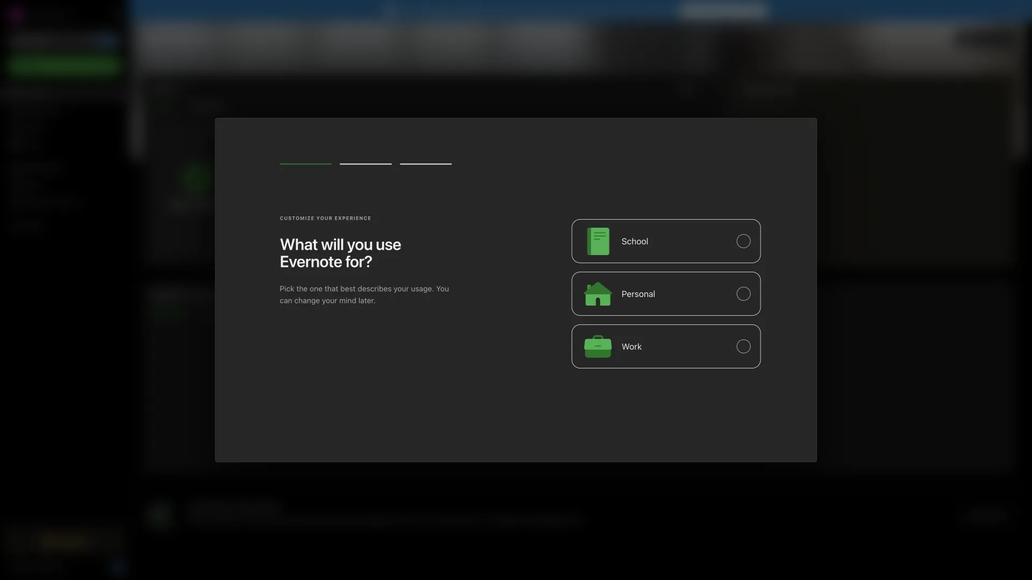 Task type: describe. For each thing, give the bounding box(es) containing it.
or
[[482, 516, 489, 524]]

get for get it free for 7 days
[[687, 6, 699, 15]]

0 vertical spatial customize button
[[956, 30, 1015, 47]]

scratch pad
[[742, 85, 794, 94]]

suggested tab
[[188, 101, 226, 112]]

notes button
[[149, 83, 189, 96]]

notebooks
[[24, 164, 62, 173]]

note
[[212, 199, 228, 209]]

reorder
[[393, 516, 419, 524]]

captured
[[191, 291, 232, 300]]

school
[[622, 236, 648, 246]]

expand notebooks image
[[3, 164, 11, 173]]

new
[[24, 62, 39, 70]]

your for experience
[[316, 216, 333, 221]]

get started
[[24, 563, 64, 572]]

recent
[[151, 101, 175, 110]]

what will you use evernote for?
[[280, 235, 401, 271]]

background.
[[537, 516, 582, 524]]

friday, november 17, 2023
[[851, 35, 939, 42]]

audio
[[289, 307, 309, 316]]

create new note
[[168, 199, 228, 209]]

tags button
[[0, 177, 128, 194]]

create new note button
[[152, 121, 244, 260]]

customize for customize your home with evernote personal you can add and remove widgets, reorder and resize them, or change your background.
[[187, 502, 231, 511]]

notes link
[[0, 119, 128, 136]]

with
[[187, 516, 204, 524]]

1 vertical spatial customize button
[[957, 507, 1015, 525]]

me
[[67, 198, 78, 207]]

school button
[[572, 219, 761, 263]]

shared with me link
[[0, 194, 128, 211]]

new button
[[6, 56, 123, 76]]

personal button
[[572, 272, 761, 316]]

emails tab
[[322, 307, 344, 318]]

shared with me
[[24, 198, 78, 207]]

recently captured button
[[149, 289, 232, 302]]

0 vertical spatial customize
[[975, 34, 1011, 42]]

friday,
[[851, 35, 874, 42]]

scratch pad button
[[740, 83, 794, 96]]

2 horizontal spatial evernote
[[417, 6, 449, 15]]

pick the one that best describes your usage. you can change your mind later.
[[280, 284, 449, 305]]

can inside pick the one that best describes your usage. you can change your mind later.
[[280, 296, 292, 305]]

2 and from the left
[[421, 516, 434, 524]]

upgrade button
[[6, 531, 123, 553]]

images
[[199, 307, 224, 316]]

that
[[325, 284, 338, 293]]

for for 7
[[725, 6, 735, 15]]

good
[[142, 32, 168, 45]]

web clips tab
[[151, 307, 186, 318]]

across
[[536, 6, 559, 15]]

0 vertical spatial personal
[[451, 6, 482, 15]]

trash link
[[0, 218, 128, 235]]

home link
[[0, 84, 129, 102]]

tree containing home
[[0, 84, 129, 521]]

all
[[561, 6, 569, 15]]

widgets,
[[360, 516, 391, 524]]

morning,
[[171, 32, 212, 45]]

evernote for home
[[206, 516, 237, 524]]

get for get started
[[24, 563, 37, 572]]

Search text field
[[14, 31, 115, 51]]

evernote for you
[[280, 252, 342, 271]]

images tab
[[199, 307, 224, 318]]

them,
[[460, 516, 480, 524]]

shortcuts button
[[0, 102, 128, 119]]

it
[[701, 6, 706, 15]]

home
[[256, 502, 279, 511]]

work button
[[572, 325, 761, 369]]

tasks
[[24, 140, 43, 149]]

later.
[[358, 296, 376, 305]]

usage.
[[411, 284, 434, 293]]

tab list for recently captured
[[145, 307, 1013, 318]]

clips
[[169, 307, 186, 316]]

john!
[[215, 32, 241, 45]]

mind
[[339, 296, 356, 305]]

will
[[321, 235, 344, 254]]

trash
[[24, 222, 43, 231]]

web clips
[[151, 307, 186, 316]]

tab list for notes
[[145, 101, 718, 112]]

your left usage.
[[394, 284, 409, 293]]

get it free for 7 days
[[687, 6, 760, 15]]



Task type: locate. For each thing, give the bounding box(es) containing it.
create
[[168, 199, 192, 209]]

tab list containing web clips
[[145, 307, 1013, 318]]

1 vertical spatial evernote
[[280, 252, 342, 271]]

1 vertical spatial can
[[287, 516, 300, 524]]

1 horizontal spatial change
[[491, 516, 518, 524]]

0 horizontal spatial change
[[294, 296, 320, 305]]

you
[[347, 235, 373, 254], [272, 516, 285, 524]]

anytime.
[[645, 6, 675, 15]]

audio tab
[[289, 307, 309, 318]]

change inside pick the one that best describes your usage. you can change your mind later.
[[294, 296, 320, 305]]

for left 7
[[725, 6, 735, 15]]

pick
[[280, 284, 294, 293]]

notes up recent
[[151, 85, 176, 94]]

notes
[[151, 85, 176, 94], [24, 123, 44, 132]]

devices.
[[588, 6, 617, 15]]

1 horizontal spatial customize
[[280, 216, 315, 221]]

1 horizontal spatial and
[[421, 516, 434, 524]]

your
[[316, 216, 333, 221], [233, 502, 254, 511]]

1 vertical spatial change
[[491, 516, 518, 524]]

resize
[[436, 516, 458, 524]]

recently
[[151, 291, 189, 300]]

1 vertical spatial get
[[24, 563, 37, 572]]

shortcuts
[[24, 106, 58, 115]]

notes inside button
[[151, 85, 176, 94]]

0 horizontal spatial for
[[483, 6, 493, 15]]

customize your home with evernote personal you can add and remove widgets, reorder and resize them, or change your background.
[[187, 502, 582, 524]]

sync
[[517, 6, 534, 15]]

change inside customize your home with evernote personal you can add and remove widgets, reorder and resize them, or change your background.
[[491, 516, 518, 524]]

what
[[280, 235, 318, 254]]

1 horizontal spatial your
[[316, 216, 333, 221]]

tasks button
[[0, 136, 128, 153]]

evernote inside customize your home with evernote personal you can add and remove widgets, reorder and resize them, or change your background.
[[206, 516, 237, 524]]

0 horizontal spatial personal
[[239, 516, 270, 524]]

your up will
[[316, 216, 333, 221]]

can left add
[[287, 516, 300, 524]]

experience
[[335, 216, 371, 221]]

you inside what will you use evernote for?
[[347, 235, 373, 254]]

0 horizontal spatial evernote
[[206, 516, 237, 524]]

customize up the what
[[280, 216, 315, 221]]

personal inside customize your home with evernote personal you can add and remove widgets, reorder and resize them, or change your background.
[[239, 516, 270, 524]]

free:
[[495, 6, 513, 15]]

get it free for 7 days button
[[680, 4, 767, 18]]

recent tab
[[151, 101, 175, 112]]

try
[[404, 6, 415, 15]]

0 vertical spatial customize
[[280, 216, 315, 221]]

1 horizontal spatial personal
[[451, 6, 482, 15]]

2 for from the left
[[725, 6, 735, 15]]

emails
[[322, 307, 344, 316]]

and
[[317, 516, 330, 524], [421, 516, 434, 524]]

tab list
[[145, 101, 718, 112], [145, 307, 1013, 318]]

1 vertical spatial you
[[272, 516, 285, 524]]

home
[[24, 88, 44, 97]]

personal
[[451, 6, 482, 15], [622, 289, 655, 299], [239, 516, 270, 524]]

notebooks link
[[0, 160, 128, 177]]

customize your experience
[[280, 216, 371, 221]]

your right all on the right top of page
[[571, 6, 586, 15]]

your
[[571, 6, 586, 15], [394, 284, 409, 293], [322, 296, 337, 305], [520, 516, 535, 524]]

you down home
[[272, 516, 285, 524]]

tags
[[24, 181, 41, 190]]

with
[[50, 198, 65, 207]]

1 vertical spatial customize
[[967, 511, 1005, 520]]

customize up with
[[187, 502, 231, 511]]

remove
[[332, 516, 359, 524]]

for left free:
[[483, 6, 493, 15]]

your left the background. at the bottom right
[[520, 516, 535, 524]]

1 tab list from the top
[[145, 101, 718, 112]]

None search field
[[14, 31, 115, 51]]

change right or
[[491, 516, 518, 524]]

personal down 'school'
[[622, 289, 655, 299]]

settings image
[[110, 9, 123, 22]]

days
[[743, 6, 760, 15]]

2023
[[923, 35, 939, 42]]

1 horizontal spatial for
[[725, 6, 735, 15]]

0 horizontal spatial get
[[24, 563, 37, 572]]

get left started on the left bottom of the page
[[24, 563, 37, 572]]

started
[[39, 563, 64, 572]]

1 horizontal spatial notes
[[151, 85, 176, 94]]

1 vertical spatial notes
[[24, 123, 44, 132]]

cancel
[[619, 6, 643, 15]]

for for free:
[[483, 6, 493, 15]]

1 vertical spatial customize
[[187, 502, 231, 511]]

2 vertical spatial personal
[[239, 516, 270, 524]]

try evernote personal for free: sync across all your devices. cancel anytime.
[[404, 6, 675, 15]]

customize button
[[956, 30, 1015, 47], [957, 507, 1015, 525]]

0 horizontal spatial notes
[[24, 123, 44, 132]]

Start writing… text field
[[742, 102, 1014, 259]]

1 vertical spatial personal
[[622, 289, 655, 299]]

you
[[436, 284, 449, 293]]

2 tab list from the top
[[145, 307, 1013, 318]]

0 vertical spatial can
[[280, 296, 292, 305]]

evernote inside what will you use evernote for?
[[280, 252, 342, 271]]

personal left free:
[[451, 6, 482, 15]]

web
[[151, 307, 167, 316]]

your inside customize your home with evernote personal you can add and remove widgets, reorder and resize them, or change your background.
[[233, 502, 254, 511]]

recently captured
[[151, 291, 232, 300]]

describes
[[358, 284, 392, 293]]

free
[[708, 6, 723, 15]]

0 vertical spatial tab list
[[145, 101, 718, 112]]

customize inside customize your home with evernote personal you can add and remove widgets, reorder and resize them, or change your background.
[[187, 502, 231, 511]]

evernote
[[417, 6, 449, 15], [280, 252, 342, 271], [206, 516, 237, 524]]

get left it
[[687, 6, 699, 15]]

and left resize
[[421, 516, 434, 524]]

customize
[[280, 216, 315, 221], [187, 502, 231, 511]]

work
[[622, 342, 642, 352]]

customize for customize your experience
[[280, 216, 315, 221]]

for?
[[345, 252, 372, 271]]

evernote up the one
[[280, 252, 342, 271]]

for
[[483, 6, 493, 15], [725, 6, 735, 15]]

0 vertical spatial change
[[294, 296, 320, 305]]

tree
[[0, 84, 129, 521]]

evernote right try on the left top
[[417, 6, 449, 15]]

0 vertical spatial your
[[316, 216, 333, 221]]

0 vertical spatial get
[[687, 6, 699, 15]]

you down experience
[[347, 235, 373, 254]]

0 horizontal spatial customize
[[187, 502, 231, 511]]

your for home
[[233, 502, 254, 511]]

notes up tasks
[[24, 123, 44, 132]]

1 horizontal spatial you
[[347, 235, 373, 254]]

0
[[116, 564, 120, 571]]

personal inside button
[[622, 289, 655, 299]]

1 horizontal spatial evernote
[[280, 252, 342, 271]]

upgrade
[[56, 537, 87, 546]]

best
[[340, 284, 356, 293]]

0 horizontal spatial you
[[272, 516, 285, 524]]

2 horizontal spatial personal
[[622, 289, 655, 299]]

one
[[310, 284, 323, 293]]

0 vertical spatial notes
[[151, 85, 176, 94]]

for inside button
[[725, 6, 735, 15]]

change down the
[[294, 296, 320, 305]]

november
[[876, 35, 912, 42]]

7
[[737, 6, 741, 15]]

good morning, john!
[[142, 32, 241, 45]]

you inside customize your home with evernote personal you can add and remove widgets, reorder and resize them, or change your background.
[[272, 516, 285, 524]]

0 horizontal spatial and
[[317, 516, 330, 524]]

scratch
[[742, 85, 777, 94]]

1 and from the left
[[317, 516, 330, 524]]

can down "pick"
[[280, 296, 292, 305]]

get inside button
[[687, 6, 699, 15]]

can
[[280, 296, 292, 305], [287, 516, 300, 524]]

your inside customize your home with evernote personal you can add and remove widgets, reorder and resize them, or change your background.
[[520, 516, 535, 524]]

1 for from the left
[[483, 6, 493, 15]]

1 vertical spatial tab list
[[145, 307, 1013, 318]]

tab list containing recent
[[145, 101, 718, 112]]

1 horizontal spatial get
[[687, 6, 699, 15]]

17,
[[914, 35, 922, 42]]

your up 'emails'
[[322, 296, 337, 305]]

can inside customize your home with evernote personal you can add and remove widgets, reorder and resize them, or change your background.
[[287, 516, 300, 524]]

0 vertical spatial you
[[347, 235, 373, 254]]

evernote right with
[[206, 516, 237, 524]]

0 horizontal spatial your
[[233, 502, 254, 511]]

customize
[[975, 34, 1011, 42], [967, 511, 1005, 520]]

and right add
[[317, 516, 330, 524]]

your left home
[[233, 502, 254, 511]]

shared
[[24, 198, 48, 207]]

new
[[194, 199, 210, 209]]

suggested
[[188, 101, 226, 110]]

the
[[296, 284, 308, 293]]

use
[[376, 235, 401, 254]]

2 vertical spatial evernote
[[206, 516, 237, 524]]

1 vertical spatial your
[[233, 502, 254, 511]]

pad
[[779, 85, 794, 94]]

personal down home
[[239, 516, 270, 524]]

add
[[302, 516, 315, 524]]

0 vertical spatial evernote
[[417, 6, 449, 15]]



Task type: vqa. For each thing, say whether or not it's contained in the screenshot.
Notes
yes



